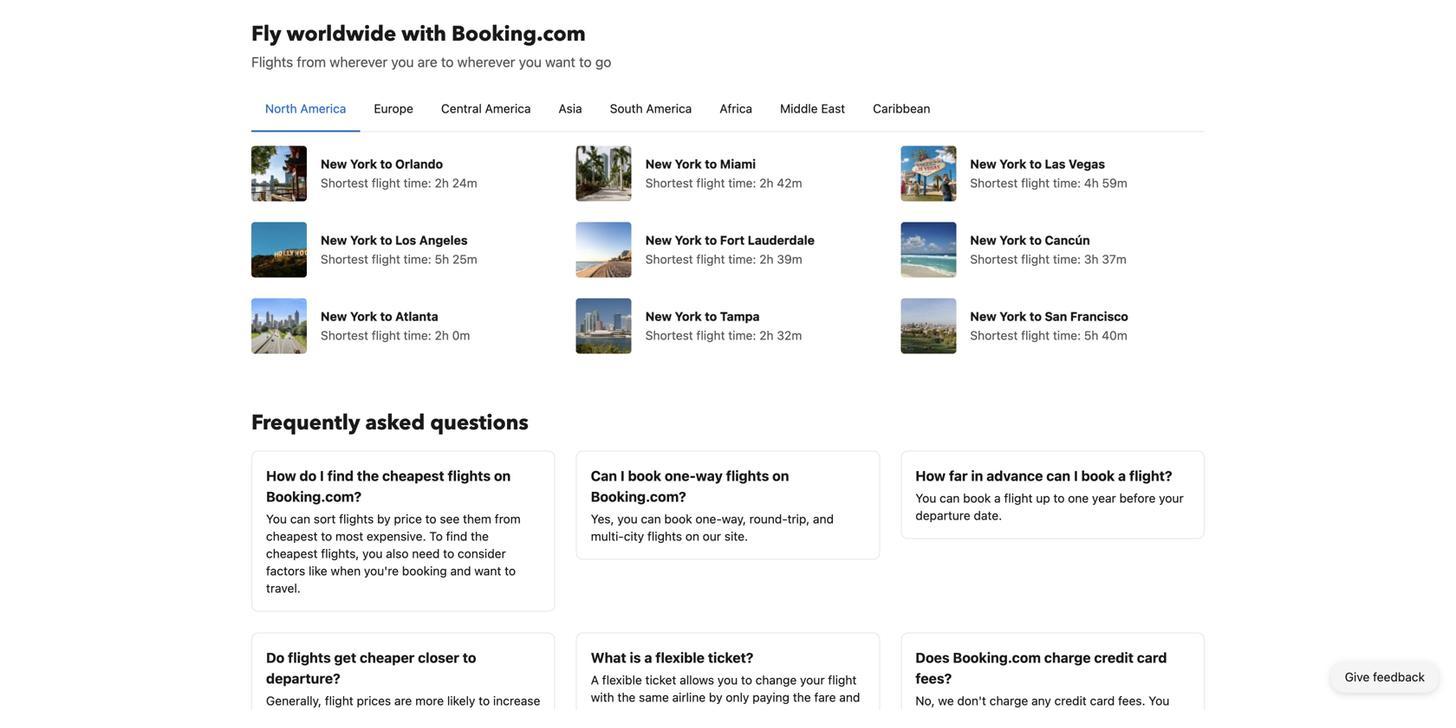 Task type: describe. For each thing, give the bounding box(es) containing it.
airline
[[672, 691, 706, 705]]

flights inside the do flights get cheaper closer to departure? generally, flight prices are more likely to increase
[[288, 650, 331, 667]]

39m
[[777, 252, 803, 267]]

new york to cancún shortest flight time: 3h 37m
[[970, 233, 1127, 267]]

before
[[1120, 492, 1156, 506]]

3h
[[1084, 252, 1099, 267]]

what
[[591, 650, 627, 667]]

how far in advance can i book a flight? you can book a flight up to one year before your departure date.
[[916, 468, 1184, 523]]

flight inside new york to fort lauderdale shortest flight time: 2h 39m
[[697, 252, 725, 267]]

vegas
[[1069, 157, 1105, 171]]

caribbean button
[[859, 86, 945, 131]]

how for how do i find the cheapest flights on booking.com?
[[266, 468, 296, 485]]

flights up 'them'
[[448, 468, 491, 485]]

site.
[[725, 530, 748, 544]]

america for south america
[[646, 101, 692, 116]]

new york to miami shortest flight time: 2h 42m
[[646, 157, 802, 190]]

does
[[916, 650, 950, 667]]

tax
[[591, 708, 608, 711]]

need
[[412, 547, 440, 561]]

allows
[[680, 674, 714, 688]]

1 horizontal spatial credit
[[1094, 650, 1134, 667]]

you inside does booking.com charge credit card fees? no, we don't charge any credit card fees. you
[[1149, 694, 1170, 709]]

be
[[736, 708, 750, 711]]

city
[[624, 530, 644, 544]]

new york to cancún image
[[901, 222, 957, 278]]

0 vertical spatial one-
[[665, 468, 696, 485]]

new for new york to los angeles shortest flight time: 5h 25m
[[321, 233, 347, 248]]

want inside how do i find the cheapest flights on booking.com? you can sort flights by price to see them from cheapest to most expensive. to find the cheapest flights, you also need to consider factors like when you're booking and want to travel.
[[475, 564, 501, 579]]

2 horizontal spatial on
[[773, 468, 789, 485]]

we
[[938, 694, 954, 709]]

shortest inside new york to los angeles shortest flight time: 5h 25m
[[321, 252, 368, 267]]

flights up most
[[339, 512, 374, 527]]

worldwide
[[287, 20, 396, 49]]

flight inside new york to cancún shortest flight time: 3h 37m
[[1021, 252, 1050, 267]]

york for las
[[1000, 157, 1027, 171]]

0 vertical spatial cheapest
[[382, 468, 444, 485]]

departure
[[916, 509, 971, 523]]

flight inside new york to las vegas shortest flight time: 4h 59m
[[1021, 176, 1050, 190]]

shortest inside new york to orlando shortest flight time: 2h 24m
[[321, 176, 368, 190]]

1 vertical spatial charge
[[990, 694, 1028, 709]]

37m
[[1102, 252, 1127, 267]]

middle east
[[780, 101, 845, 116]]

2h inside new york to fort lauderdale shortest flight time: 2h 39m
[[760, 252, 774, 267]]

like
[[309, 564, 327, 579]]

from inside how do i find the cheapest flights on booking.com? you can sort flights by price to see them from cheapest to most expensive. to find the cheapest flights, you also need to consider factors like when you're booking and want to travel.
[[495, 512, 521, 527]]

tab list containing north america
[[251, 86, 1205, 133]]

when
[[331, 564, 361, 579]]

new for new york to tampa shortest flight time: 2h 32m
[[646, 310, 672, 324]]

frequently asked questions
[[251, 409, 529, 438]]

travel.
[[266, 582, 301, 596]]

0 horizontal spatial flexible
[[602, 674, 642, 688]]

change
[[756, 674, 797, 688]]

to inside new york to las vegas shortest flight time: 4h 59m
[[1030, 157, 1042, 171]]

can i book one-way flights on booking.com? yes, you can book one-way, round-trip, and multi-city flights on our site.
[[591, 468, 834, 544]]

america for central america
[[485, 101, 531, 116]]

1 vertical spatial find
[[446, 530, 468, 544]]

your inside how far in advance can i book a flight? you can book a flight up to one year before your departure date.
[[1159, 492, 1184, 506]]

new york to miami image
[[576, 146, 632, 202]]

the up for
[[793, 691, 811, 705]]

expensive.
[[367, 530, 426, 544]]

fare
[[814, 691, 836, 705]]

way,
[[722, 512, 746, 527]]

departure?
[[266, 671, 341, 688]]

can inside the what is a flexible ticket? a flexible ticket allows you to change your flight with the same airline by only paying the fare and tax difference. it can only be used for o
[[686, 708, 706, 711]]

flights right way
[[726, 468, 769, 485]]

time: inside new york to atlanta shortest flight time: 2h 0m
[[404, 329, 432, 343]]

asia
[[559, 101, 582, 116]]

trip,
[[788, 512, 810, 527]]

to down sort
[[321, 530, 332, 544]]

flights right city
[[648, 530, 682, 544]]

you up europe
[[391, 54, 414, 70]]

fly worldwide with booking.com flights from wherever you are to wherever you want to go
[[251, 20, 612, 70]]

york for los
[[350, 233, 377, 248]]

time: inside new york to san francisco shortest flight time: 5h 40m
[[1053, 329, 1081, 343]]

new york to atlanta image
[[251, 299, 307, 354]]

asked
[[365, 409, 425, 438]]

can for on
[[290, 512, 310, 527]]

york for cancún
[[1000, 233, 1027, 248]]

new york to fort lauderdale shortest flight time: 2h 39m
[[646, 233, 815, 267]]

25m
[[452, 252, 477, 267]]

increase
[[493, 694, 540, 709]]

to down consider
[[505, 564, 516, 579]]

one
[[1068, 492, 1089, 506]]

new york to orlando shortest flight time: 2h 24m
[[321, 157, 477, 190]]

40m
[[1102, 329, 1128, 343]]

on inside how do i find the cheapest flights on booking.com? you can sort flights by price to see them from cheapest to most expensive. to find the cheapest flights, you also need to consider factors like when you're booking and want to travel.
[[494, 468, 511, 485]]

new for new york to fort lauderdale shortest flight time: 2h 39m
[[646, 233, 672, 248]]

59m
[[1102, 176, 1128, 190]]

flight inside new york to orlando shortest flight time: 2h 24m
[[372, 176, 400, 190]]

difference.
[[611, 708, 672, 711]]

the up consider
[[471, 530, 489, 544]]

can
[[591, 468, 617, 485]]

york for tampa
[[675, 310, 702, 324]]

york for fort
[[675, 233, 702, 248]]

yes,
[[591, 512, 614, 527]]

europe
[[374, 101, 414, 116]]

flight inside new york to los angeles shortest flight time: 5h 25m
[[372, 252, 400, 267]]

go
[[595, 54, 612, 70]]

consider
[[458, 547, 506, 561]]

2h for new york to miami shortest flight time: 2h 42m
[[760, 176, 774, 190]]

2h for new york to tampa shortest flight time: 2h 32m
[[760, 329, 774, 343]]

to inside the what is a flexible ticket? a flexible ticket allows you to change your flight with the same airline by only paying the fare and tax difference. it can only be used for o
[[741, 674, 752, 688]]

north america
[[265, 101, 346, 116]]

south
[[610, 101, 643, 116]]

time: inside new york to cancún shortest flight time: 3h 37m
[[1053, 252, 1081, 267]]

your inside the what is a flexible ticket? a flexible ticket allows you to change your flight with the same airline by only paying the fare and tax difference. it can only be used for o
[[800, 674, 825, 688]]

new york to las vegas shortest flight time: 4h 59m
[[970, 157, 1128, 190]]

you for how do i find the cheapest flights on booking.com?
[[266, 512, 287, 527]]

new for new york to miami shortest flight time: 2h 42m
[[646, 157, 672, 171]]

2h for new york to orlando shortest flight time: 2h 24m
[[435, 176, 449, 190]]

flight inside how far in advance can i book a flight? you can book a flight up to one year before your departure date.
[[1004, 492, 1033, 506]]

francisco
[[1071, 310, 1129, 324]]

you up central america
[[519, 54, 542, 70]]

does booking.com charge credit card fees? no, we don't charge any credit card fees. you
[[916, 650, 1184, 711]]

shortest inside new york to atlanta shortest flight time: 2h 0m
[[321, 329, 368, 343]]

0 horizontal spatial credit
[[1055, 694, 1087, 709]]

how for how far in advance can i book a flight?
[[916, 468, 946, 485]]

2h for new york to atlanta shortest flight time: 2h 0m
[[435, 329, 449, 343]]

with inside the fly worldwide with booking.com flights from wherever you are to wherever you want to go
[[402, 20, 446, 49]]

prices
[[357, 694, 391, 709]]

flights
[[251, 54, 293, 70]]

our
[[703, 530, 721, 544]]

do
[[266, 650, 285, 667]]

multi-
[[591, 530, 624, 544]]

to inside new york to atlanta shortest flight time: 2h 0m
[[380, 310, 392, 324]]

to inside new york to cancún shortest flight time: 3h 37m
[[1030, 233, 1042, 248]]

0 vertical spatial only
[[726, 691, 749, 705]]

fly
[[251, 20, 281, 49]]

fees?
[[916, 671, 952, 688]]

24m
[[452, 176, 477, 190]]

shortest inside new york to miami shortest flight time: 2h 42m
[[646, 176, 693, 190]]

shortest inside new york to fort lauderdale shortest flight time: 2h 39m
[[646, 252, 693, 267]]

book up year
[[1082, 468, 1115, 485]]

to right likely
[[479, 694, 490, 709]]

see
[[440, 512, 460, 527]]

generally,
[[266, 694, 322, 709]]

1 wherever from the left
[[330, 54, 388, 70]]

sort
[[314, 512, 336, 527]]

are inside the do flights get cheaper closer to departure? generally, flight prices are more likely to increase
[[394, 694, 412, 709]]

shortest inside new york to tampa shortest flight time: 2h 32m
[[646, 329, 693, 343]]

it
[[675, 708, 682, 711]]

new york to los angeles shortest flight time: 5h 25m
[[321, 233, 477, 267]]

angeles
[[419, 233, 468, 248]]

5h for 40m
[[1084, 329, 1099, 343]]

new york to san francisco image
[[901, 299, 957, 354]]

to inside new york to fort lauderdale shortest flight time: 2h 39m
[[705, 233, 717, 248]]

the down frequently asked questions
[[357, 468, 379, 485]]

feedback
[[1373, 671, 1425, 685]]

a inside the what is a flexible ticket? a flexible ticket allows you to change your flight with the same airline by only paying the fare and tax difference. it can only be used for o
[[644, 650, 652, 667]]

time: inside new york to los angeles shortest flight time: 5h 25m
[[404, 252, 432, 267]]

booking.com? inside can i book one-way flights on booking.com? yes, you can book one-way, round-trip, and multi-city flights on our site.
[[591, 489, 686, 505]]

middle
[[780, 101, 818, 116]]

i inside can i book one-way flights on booking.com? yes, you can book one-way, round-trip, and multi-city flights on our site.
[[621, 468, 625, 485]]

used
[[753, 708, 780, 711]]

flight inside new york to tampa shortest flight time: 2h 32m
[[697, 329, 725, 343]]

time: inside new york to miami shortest flight time: 2h 42m
[[729, 176, 756, 190]]

to inside new york to tampa shortest flight time: 2h 32m
[[705, 310, 717, 324]]

to right the closer
[[463, 650, 476, 667]]

give
[[1345, 671, 1370, 685]]

san
[[1045, 310, 1068, 324]]

and inside the what is a flexible ticket? a flexible ticket allows you to change your flight with the same airline by only paying the fare and tax difference. it can only be used for o
[[840, 691, 860, 705]]



Task type: vqa. For each thing, say whether or not it's contained in the screenshot.
'sofa' associated with US$642
no



Task type: locate. For each thing, give the bounding box(es) containing it.
0 vertical spatial from
[[297, 54, 326, 70]]

0 vertical spatial you
[[916, 492, 937, 506]]

1 horizontal spatial how
[[916, 468, 946, 485]]

you inside can i book one-way flights on booking.com? yes, you can book one-way, round-trip, and multi-city flights on our site.
[[618, 512, 638, 527]]

flight?
[[1130, 468, 1173, 485]]

2 horizontal spatial america
[[646, 101, 692, 116]]

0 vertical spatial and
[[813, 512, 834, 527]]

1 i from the left
[[320, 468, 324, 485]]

0 horizontal spatial are
[[394, 694, 412, 709]]

1 horizontal spatial from
[[495, 512, 521, 527]]

i inside how do i find the cheapest flights on booking.com? you can sort flights by price to see them from cheapest to most expensive. to find the cheapest flights, you also need to consider factors like when you're booking and want to travel.
[[320, 468, 324, 485]]

0 horizontal spatial you
[[266, 512, 287, 527]]

you for how far in advance can i book a flight?
[[916, 492, 937, 506]]

5h down angeles
[[435, 252, 449, 267]]

2h inside new york to atlanta shortest flight time: 2h 0m
[[435, 329, 449, 343]]

to
[[441, 54, 454, 70], [579, 54, 592, 70], [380, 157, 392, 171], [705, 157, 717, 171], [1030, 157, 1042, 171], [380, 233, 392, 248], [705, 233, 717, 248], [1030, 233, 1042, 248], [380, 310, 392, 324], [705, 310, 717, 324], [1030, 310, 1042, 324], [1054, 492, 1065, 506], [425, 512, 437, 527], [321, 530, 332, 544], [443, 547, 454, 561], [505, 564, 516, 579], [463, 650, 476, 667], [741, 674, 752, 688], [479, 694, 490, 709]]

do
[[300, 468, 317, 485]]

york left 'atlanta' in the top left of the page
[[350, 310, 377, 324]]

on up round-
[[773, 468, 789, 485]]

york inside new york to san francisco shortest flight time: 5h 40m
[[1000, 310, 1027, 324]]

can
[[1047, 468, 1071, 485], [940, 492, 960, 506], [290, 512, 310, 527], [641, 512, 661, 527], [686, 708, 706, 711]]

from right flights
[[297, 54, 326, 70]]

0 horizontal spatial on
[[494, 468, 511, 485]]

a right is
[[644, 650, 652, 667]]

flight down the san at the top of page
[[1021, 329, 1050, 343]]

new right new york to san francisco image
[[970, 310, 997, 324]]

1 vertical spatial want
[[475, 564, 501, 579]]

0 horizontal spatial find
[[327, 468, 354, 485]]

time: down the san at the top of page
[[1053, 329, 1081, 343]]

new york to las vegas image
[[901, 146, 957, 202]]

book right "can"
[[628, 468, 662, 485]]

5h
[[435, 252, 449, 267], [1084, 329, 1099, 343]]

1 vertical spatial from
[[495, 512, 521, 527]]

you inside how do i find the cheapest flights on booking.com? you can sort flights by price to see them from cheapest to most expensive. to find the cheapest flights, you also need to consider factors like when you're booking and want to travel.
[[363, 547, 383, 561]]

charge left any in the right of the page
[[990, 694, 1028, 709]]

0 vertical spatial a
[[1118, 468, 1126, 485]]

1 vertical spatial your
[[800, 674, 825, 688]]

time: inside new york to orlando shortest flight time: 2h 24m
[[404, 176, 432, 190]]

1 horizontal spatial want
[[545, 54, 576, 70]]

0 horizontal spatial want
[[475, 564, 501, 579]]

can inside can i book one-way flights on booking.com? yes, you can book one-way, round-trip, and multi-city flights on our site.
[[641, 512, 661, 527]]

2 i from the left
[[621, 468, 625, 485]]

want
[[545, 54, 576, 70], [475, 564, 501, 579]]

are inside the fly worldwide with booking.com flights from wherever you are to wherever you want to go
[[418, 54, 438, 70]]

0 vertical spatial 5h
[[435, 252, 449, 267]]

to
[[429, 530, 443, 544]]

shortest inside new york to las vegas shortest flight time: 4h 59m
[[970, 176, 1018, 190]]

shortest right new york to las vegas image
[[970, 176, 1018, 190]]

shortest right new york to orlando 'image'
[[321, 176, 368, 190]]

york for san
[[1000, 310, 1027, 324]]

lauderdale
[[748, 233, 815, 248]]

1 vertical spatial flexible
[[602, 674, 642, 688]]

2 horizontal spatial i
[[1074, 468, 1078, 485]]

york left los
[[350, 233, 377, 248]]

1 vertical spatial 5h
[[1084, 329, 1099, 343]]

flight inside the do flights get cheaper closer to departure? generally, flight prices are more likely to increase
[[325, 694, 354, 709]]

time: down fort
[[729, 252, 756, 267]]

booking.com?
[[266, 489, 362, 505], [591, 489, 686, 505]]

flight down miami
[[697, 176, 725, 190]]

south america
[[610, 101, 692, 116]]

1 horizontal spatial wherever
[[457, 54, 515, 70]]

1 vertical spatial only
[[709, 708, 732, 711]]

tampa
[[720, 310, 760, 324]]

tab list
[[251, 86, 1205, 133]]

1 horizontal spatial with
[[591, 691, 614, 705]]

0 vertical spatial with
[[402, 20, 446, 49]]

to inside new york to miami shortest flight time: 2h 42m
[[705, 157, 717, 171]]

by inside how do i find the cheapest flights on booking.com? you can sort flights by price to see them from cheapest to most expensive. to find the cheapest flights, you also need to consider factors like when you're booking and want to travel.
[[377, 512, 391, 527]]

cancún
[[1045, 233, 1090, 248]]

0 horizontal spatial card
[[1090, 694, 1115, 709]]

america for north america
[[300, 101, 346, 116]]

by inside the what is a flexible ticket? a flexible ticket allows you to change your flight with the same airline by only paying the fare and tax difference. it can only be used for o
[[709, 691, 723, 705]]

32m
[[777, 329, 802, 343]]

1 vertical spatial by
[[709, 691, 723, 705]]

europe button
[[360, 86, 427, 131]]

1 vertical spatial are
[[394, 694, 412, 709]]

york left the san at the top of page
[[1000, 310, 1027, 324]]

to right up on the bottom of the page
[[1054, 492, 1065, 506]]

don't
[[957, 694, 987, 709]]

to up the "central"
[[441, 54, 454, 70]]

new inside new york to miami shortest flight time: 2h 42m
[[646, 157, 672, 171]]

you up departure
[[916, 492, 937, 506]]

new for new york to atlanta shortest flight time: 2h 0m
[[321, 310, 347, 324]]

can up up on the bottom of the page
[[1047, 468, 1071, 485]]

flights
[[448, 468, 491, 485], [726, 468, 769, 485], [339, 512, 374, 527], [648, 530, 682, 544], [288, 650, 331, 667]]

york inside new york to orlando shortest flight time: 2h 24m
[[350, 157, 377, 171]]

the up difference.
[[618, 691, 636, 705]]

time: inside new york to las vegas shortest flight time: 4h 59m
[[1053, 176, 1081, 190]]

5h for 25m
[[435, 252, 449, 267]]

2h inside new york to tampa shortest flight time: 2h 32m
[[760, 329, 774, 343]]

flexible up allows at the left of the page
[[656, 650, 705, 667]]

are
[[418, 54, 438, 70], [394, 694, 412, 709]]

time: inside new york to tampa shortest flight time: 2h 32m
[[729, 329, 756, 343]]

time: down las
[[1053, 176, 1081, 190]]

and inside can i book one-way flights on booking.com? yes, you can book one-way, round-trip, and multi-city flights on our site.
[[813, 512, 834, 527]]

0 vertical spatial find
[[327, 468, 354, 485]]

2h left 24m
[[435, 176, 449, 190]]

0 horizontal spatial i
[[320, 468, 324, 485]]

booking.com inside does booking.com charge credit card fees? no, we don't charge any credit card fees. you
[[953, 650, 1041, 667]]

a
[[1118, 468, 1126, 485], [995, 492, 1001, 506], [644, 650, 652, 667]]

0 horizontal spatial how
[[266, 468, 296, 485]]

new york to fort lauderdale image
[[576, 222, 632, 278]]

0 vertical spatial flexible
[[656, 650, 705, 667]]

new inside new york to atlanta shortest flight time: 2h 0m
[[321, 310, 347, 324]]

0 horizontal spatial america
[[300, 101, 346, 116]]

1 how from the left
[[266, 468, 296, 485]]

1 vertical spatial card
[[1090, 694, 1115, 709]]

0 horizontal spatial your
[[800, 674, 825, 688]]

york inside new york to fort lauderdale shortest flight time: 2h 39m
[[675, 233, 702, 248]]

shortest inside new york to cancún shortest flight time: 3h 37m
[[970, 252, 1018, 267]]

3 i from the left
[[1074, 468, 1078, 485]]

advance
[[987, 468, 1043, 485]]

2 horizontal spatial a
[[1118, 468, 1126, 485]]

0 horizontal spatial with
[[402, 20, 446, 49]]

1 horizontal spatial by
[[709, 691, 723, 705]]

0 horizontal spatial wherever
[[330, 54, 388, 70]]

0 horizontal spatial by
[[377, 512, 391, 527]]

north
[[265, 101, 297, 116]]

0 vertical spatial card
[[1137, 650, 1167, 667]]

america inside "button"
[[300, 101, 346, 116]]

wherever down worldwide
[[330, 54, 388, 70]]

a
[[591, 674, 599, 688]]

from inside the fly worldwide with booking.com flights from wherever you are to wherever you want to go
[[297, 54, 326, 70]]

are left more
[[394, 694, 412, 709]]

0 vertical spatial your
[[1159, 492, 1184, 506]]

your up fare
[[800, 674, 825, 688]]

flight down 'atlanta' in the top left of the page
[[372, 329, 400, 343]]

america
[[300, 101, 346, 116], [485, 101, 531, 116], [646, 101, 692, 116]]

5h inside new york to los angeles shortest flight time: 5h 25m
[[435, 252, 449, 267]]

can for booking.com?
[[641, 512, 661, 527]]

york left miami
[[675, 157, 702, 171]]

to left 'atlanta' in the top left of the page
[[380, 310, 392, 324]]

i up one
[[1074, 468, 1078, 485]]

do flights get cheaper closer to departure? generally, flight prices are more likely to increase
[[266, 650, 540, 711]]

york inside new york to miami shortest flight time: 2h 42m
[[675, 157, 702, 171]]

to down ticket?
[[741, 674, 752, 688]]

flight down los
[[372, 252, 400, 267]]

you left sort
[[266, 512, 287, 527]]

how inside how do i find the cheapest flights on booking.com? you can sort flights by price to see them from cheapest to most expensive. to find the cheapest flights, you also need to consider factors like when you're booking and want to travel.
[[266, 468, 296, 485]]

far
[[949, 468, 968, 485]]

1 vertical spatial cheapest
[[266, 530, 318, 544]]

shortest right new york to fort lauderdale "image"
[[646, 252, 693, 267]]

1 horizontal spatial and
[[813, 512, 834, 527]]

the
[[357, 468, 379, 485], [471, 530, 489, 544], [618, 691, 636, 705], [793, 691, 811, 705]]

a up before
[[1118, 468, 1126, 485]]

can up departure
[[940, 492, 960, 506]]

flight inside new york to san francisco shortest flight time: 5h 40m
[[1021, 329, 1050, 343]]

york inside new york to los angeles shortest flight time: 5h 25m
[[350, 233, 377, 248]]

booking
[[402, 564, 447, 579]]

on left our
[[686, 530, 700, 544]]

to right need
[[443, 547, 454, 561]]

0 vertical spatial by
[[377, 512, 391, 527]]

africa
[[720, 101, 753, 116]]

credit right any in the right of the page
[[1055, 694, 1087, 709]]

york for atlanta
[[350, 310, 377, 324]]

you up city
[[618, 512, 638, 527]]

flexible
[[656, 650, 705, 667], [602, 674, 642, 688]]

to inside new york to orlando shortest flight time: 2h 24m
[[380, 157, 392, 171]]

booking.com? inside how do i find the cheapest flights on booking.com? you can sort flights by price to see them from cheapest to most expensive. to find the cheapest flights, you also need to consider factors like when you're booking and want to travel.
[[266, 489, 362, 505]]

new york to atlanta shortest flight time: 2h 0m
[[321, 310, 470, 343]]

by up "expensive."
[[377, 512, 391, 527]]

0 horizontal spatial booking.com?
[[266, 489, 362, 505]]

also
[[386, 547, 409, 561]]

a up date.
[[995, 492, 1001, 506]]

time: down cancún
[[1053, 252, 1081, 267]]

2 how from the left
[[916, 468, 946, 485]]

want down consider
[[475, 564, 501, 579]]

booking.com up central america
[[452, 20, 586, 49]]

america right south
[[646, 101, 692, 116]]

2 horizontal spatial and
[[840, 691, 860, 705]]

america right the "central"
[[485, 101, 531, 116]]

1 america from the left
[[300, 101, 346, 116]]

on
[[494, 468, 511, 485], [773, 468, 789, 485], [686, 530, 700, 544]]

new inside new york to las vegas shortest flight time: 4h 59m
[[970, 157, 997, 171]]

2h left 0m
[[435, 329, 449, 343]]

new for new york to cancún shortest flight time: 3h 37m
[[970, 233, 997, 248]]

new for new york to las vegas shortest flight time: 4h 59m
[[970, 157, 997, 171]]

0 vertical spatial credit
[[1094, 650, 1134, 667]]

with inside the what is a flexible ticket? a flexible ticket allows you to change your flight with the same airline by only paying the fare and tax difference. it can only be used for o
[[591, 691, 614, 705]]

new right new york to atlanta image at the left of page
[[321, 310, 347, 324]]

1 vertical spatial and
[[450, 564, 471, 579]]

york for orlando
[[350, 157, 377, 171]]

is
[[630, 650, 641, 667]]

to left the "go"
[[579, 54, 592, 70]]

for
[[784, 708, 799, 711]]

one-
[[665, 468, 696, 485], [696, 512, 722, 527]]

1 vertical spatial you
[[266, 512, 287, 527]]

to up to
[[425, 512, 437, 527]]

same
[[639, 691, 669, 705]]

can for a
[[940, 492, 960, 506]]

york inside new york to cancún shortest flight time: 3h 37m
[[1000, 233, 1027, 248]]

shortest right new york to miami image at the left top of the page
[[646, 176, 693, 190]]

flight inside new york to miami shortest flight time: 2h 42m
[[697, 176, 725, 190]]

flights up departure?
[[288, 650, 331, 667]]

2 horizontal spatial you
[[1149, 694, 1170, 709]]

in
[[971, 468, 983, 485]]

new for new york to orlando shortest flight time: 2h 24m
[[321, 157, 347, 171]]

i
[[320, 468, 324, 485], [621, 468, 625, 485], [1074, 468, 1078, 485]]

to left orlando
[[380, 157, 392, 171]]

1 horizontal spatial america
[[485, 101, 531, 116]]

2 vertical spatial you
[[1149, 694, 1170, 709]]

0 vertical spatial charge
[[1045, 650, 1091, 667]]

1 horizontal spatial i
[[621, 468, 625, 485]]

york inside new york to las vegas shortest flight time: 4h 59m
[[1000, 157, 1027, 171]]

2 wherever from the left
[[457, 54, 515, 70]]

you're
[[364, 564, 399, 579]]

most
[[336, 530, 363, 544]]

2 vertical spatial and
[[840, 691, 860, 705]]

your down flight? on the bottom right of page
[[1159, 492, 1184, 506]]

flight down advance
[[1004, 492, 1033, 506]]

2 vertical spatial cheapest
[[266, 547, 318, 561]]

way
[[696, 468, 723, 485]]

flight inside the what is a flexible ticket? a flexible ticket allows you to change your flight with the same airline by only paying the fare and tax difference. it can only be used for o
[[828, 674, 857, 688]]

you inside the what is a flexible ticket? a flexible ticket allows you to change your flight with the same airline by only paying the fare and tax difference. it can only be used for o
[[718, 674, 738, 688]]

east
[[821, 101, 845, 116]]

york for miami
[[675, 157, 702, 171]]

closer
[[418, 650, 459, 667]]

flight inside new york to atlanta shortest flight time: 2h 0m
[[372, 329, 400, 343]]

new york to los angeles image
[[251, 222, 307, 278]]

wherever up central america
[[457, 54, 515, 70]]

new inside new york to los angeles shortest flight time: 5h 25m
[[321, 233, 347, 248]]

book left the way,
[[665, 512, 692, 527]]

paying
[[753, 691, 790, 705]]

0 horizontal spatial a
[[644, 650, 652, 667]]

with up tax
[[591, 691, 614, 705]]

new york to san francisco shortest flight time: 5h 40m
[[970, 310, 1129, 343]]

want left the "go"
[[545, 54, 576, 70]]

2 america from the left
[[485, 101, 531, 116]]

1 vertical spatial booking.com
[[953, 650, 1041, 667]]

1 horizontal spatial your
[[1159, 492, 1184, 506]]

1 horizontal spatial on
[[686, 530, 700, 544]]

to left las
[[1030, 157, 1042, 171]]

new inside new york to san francisco shortest flight time: 5h 40m
[[970, 310, 997, 324]]

1 horizontal spatial you
[[916, 492, 937, 506]]

you inside how do i find the cheapest flights on booking.com? you can sort flights by price to see them from cheapest to most expensive. to find the cheapest flights, you also need to consider factors like when you're booking and want to travel.
[[266, 512, 287, 527]]

find down "see"
[[446, 530, 468, 544]]

new right new york to fort lauderdale "image"
[[646, 233, 672, 248]]

to inside how far in advance can i book a flight? you can book a flight up to one year before your departure date.
[[1054, 492, 1065, 506]]

0 horizontal spatial 5h
[[435, 252, 449, 267]]

flight down fort
[[697, 252, 725, 267]]

more
[[415, 694, 444, 709]]

book up date.
[[963, 492, 991, 506]]

1 vertical spatial credit
[[1055, 694, 1087, 709]]

0 horizontal spatial and
[[450, 564, 471, 579]]

how left far
[[916, 468, 946, 485]]

i right do
[[320, 468, 324, 485]]

to left tampa at the top of page
[[705, 310, 717, 324]]

new york to tampa image
[[576, 299, 632, 354]]

0 horizontal spatial charge
[[990, 694, 1028, 709]]

shortest right new york to cancún image
[[970, 252, 1018, 267]]

1 vertical spatial a
[[995, 492, 1001, 506]]

york
[[350, 157, 377, 171], [675, 157, 702, 171], [1000, 157, 1027, 171], [350, 233, 377, 248], [675, 233, 702, 248], [1000, 233, 1027, 248], [350, 310, 377, 324], [675, 310, 702, 324], [1000, 310, 1027, 324]]

from right 'them'
[[495, 512, 521, 527]]

factors
[[266, 564, 305, 579]]

africa button
[[706, 86, 766, 131]]

new inside new york to cancún shortest flight time: 3h 37m
[[970, 233, 997, 248]]

to left miami
[[705, 157, 717, 171]]

central america button
[[427, 86, 545, 131]]

0 vertical spatial are
[[418, 54, 438, 70]]

0 vertical spatial booking.com
[[452, 20, 586, 49]]

frequently
[[251, 409, 360, 438]]

shortest inside new york to san francisco shortest flight time: 5h 40m
[[970, 329, 1018, 343]]

are up europe button
[[418, 54, 438, 70]]

flight
[[372, 176, 400, 190], [697, 176, 725, 190], [1021, 176, 1050, 190], [372, 252, 400, 267], [697, 252, 725, 267], [1021, 252, 1050, 267], [372, 329, 400, 343], [697, 329, 725, 343], [1021, 329, 1050, 343], [1004, 492, 1033, 506], [828, 674, 857, 688], [325, 694, 354, 709]]

1 horizontal spatial card
[[1137, 650, 1167, 667]]

asia button
[[545, 86, 596, 131]]

to inside new york to san francisco shortest flight time: 5h 40m
[[1030, 310, 1042, 324]]

1 horizontal spatial booking.com
[[953, 650, 1041, 667]]

flexible down is
[[602, 674, 642, 688]]

new right new york to tampa image
[[646, 310, 672, 324]]

time: down los
[[404, 252, 432, 267]]

1 horizontal spatial flexible
[[656, 650, 705, 667]]

with up europe
[[402, 20, 446, 49]]

your
[[1159, 492, 1184, 506], [800, 674, 825, 688]]

only left be
[[709, 708, 732, 711]]

fort
[[720, 233, 745, 248]]

1 horizontal spatial a
[[995, 492, 1001, 506]]

booking.com inside the fly worldwide with booking.com flights from wherever you are to wherever you want to go
[[452, 20, 586, 49]]

year
[[1092, 492, 1116, 506]]

new inside new york to fort lauderdale shortest flight time: 2h 39m
[[646, 233, 672, 248]]

want inside the fly worldwide with booking.com flights from wherever you are to wherever you want to go
[[545, 54, 576, 70]]

shortest right the new york to los angeles image on the top left of page
[[321, 252, 368, 267]]

central america
[[441, 101, 531, 116]]

5h down the francisco
[[1084, 329, 1099, 343]]

flight down tampa at the top of page
[[697, 329, 725, 343]]

0 horizontal spatial booking.com
[[452, 20, 586, 49]]

2h left 42m on the right of the page
[[760, 176, 774, 190]]

them
[[463, 512, 492, 527]]

2 booking.com? from the left
[[591, 489, 686, 505]]

york inside new york to tampa shortest flight time: 2h 32m
[[675, 310, 702, 324]]

how inside how far in advance can i book a flight? you can book a flight up to one year before your departure date.
[[916, 468, 946, 485]]

york inside new york to atlanta shortest flight time: 2h 0m
[[350, 310, 377, 324]]

1 horizontal spatial charge
[[1045, 650, 1091, 667]]

how left do
[[266, 468, 296, 485]]

1 vertical spatial with
[[591, 691, 614, 705]]

new york to tampa shortest flight time: 2h 32m
[[646, 310, 802, 343]]

new for new york to san francisco shortest flight time: 5h 40m
[[970, 310, 997, 324]]

1 horizontal spatial booking.com?
[[591, 489, 686, 505]]

caribbean
[[873, 101, 931, 116]]

likely
[[447, 694, 475, 709]]

1 horizontal spatial 5h
[[1084, 329, 1099, 343]]

and down consider
[[450, 564, 471, 579]]

price
[[394, 512, 422, 527]]

fees.
[[1118, 694, 1146, 709]]

ticket?
[[708, 650, 754, 667]]

what is a flexible ticket? a flexible ticket allows you to change your flight with the same airline by only paying the fare and tax difference. it can only be used for o
[[591, 650, 860, 711]]

can left sort
[[290, 512, 310, 527]]

how
[[266, 468, 296, 485], [916, 468, 946, 485]]

1 horizontal spatial find
[[446, 530, 468, 544]]

new york to orlando image
[[251, 146, 307, 202]]

2h inside new york to orlando shortest flight time: 2h 24m
[[435, 176, 449, 190]]

0 horizontal spatial from
[[297, 54, 326, 70]]

1 vertical spatial one-
[[696, 512, 722, 527]]

1 booking.com? from the left
[[266, 489, 362, 505]]

2 vertical spatial a
[[644, 650, 652, 667]]

atlanta
[[395, 310, 439, 324]]

time: down miami
[[729, 176, 756, 190]]

time: inside new york to fort lauderdale shortest flight time: 2h 39m
[[729, 252, 756, 267]]

north america button
[[251, 86, 360, 131]]

new inside new york to orlando shortest flight time: 2h 24m
[[321, 157, 347, 171]]

2h inside new york to miami shortest flight time: 2h 42m
[[760, 176, 774, 190]]

you
[[916, 492, 937, 506], [266, 512, 287, 527], [1149, 694, 1170, 709]]

to left los
[[380, 233, 392, 248]]

can up city
[[641, 512, 661, 527]]

1 horizontal spatial are
[[418, 54, 438, 70]]

card left fees.
[[1090, 694, 1115, 709]]

any
[[1032, 694, 1052, 709]]

flight left prices
[[325, 694, 354, 709]]

and
[[813, 512, 834, 527], [450, 564, 471, 579], [840, 691, 860, 705]]

3 america from the left
[[646, 101, 692, 116]]

new
[[321, 157, 347, 171], [646, 157, 672, 171], [970, 157, 997, 171], [321, 233, 347, 248], [646, 233, 672, 248], [970, 233, 997, 248], [321, 310, 347, 324], [646, 310, 672, 324], [970, 310, 997, 324]]

to inside new york to los angeles shortest flight time: 5h 25m
[[380, 233, 392, 248]]

0 vertical spatial want
[[545, 54, 576, 70]]

new inside new york to tampa shortest flight time: 2h 32m
[[646, 310, 672, 324]]

flight down cancún
[[1021, 252, 1050, 267]]

2h left 32m
[[760, 329, 774, 343]]

ticket
[[646, 674, 677, 688]]

you inside how far in advance can i book a flight? you can book a flight up to one year before your departure date.
[[916, 492, 937, 506]]

can inside how do i find the cheapest flights on booking.com? you can sort flights by price to see them from cheapest to most expensive. to find the cheapest flights, you also need to consider factors like when you're booking and want to travel.
[[290, 512, 310, 527]]

i inside how far in advance can i book a flight? you can book a flight up to one year before your departure date.
[[1074, 468, 1078, 485]]

cheaper
[[360, 650, 415, 667]]

and inside how do i find the cheapest flights on booking.com? you can sort flights by price to see them from cheapest to most expensive. to find the cheapest flights, you also need to consider factors like when you're booking and want to travel.
[[450, 564, 471, 579]]



